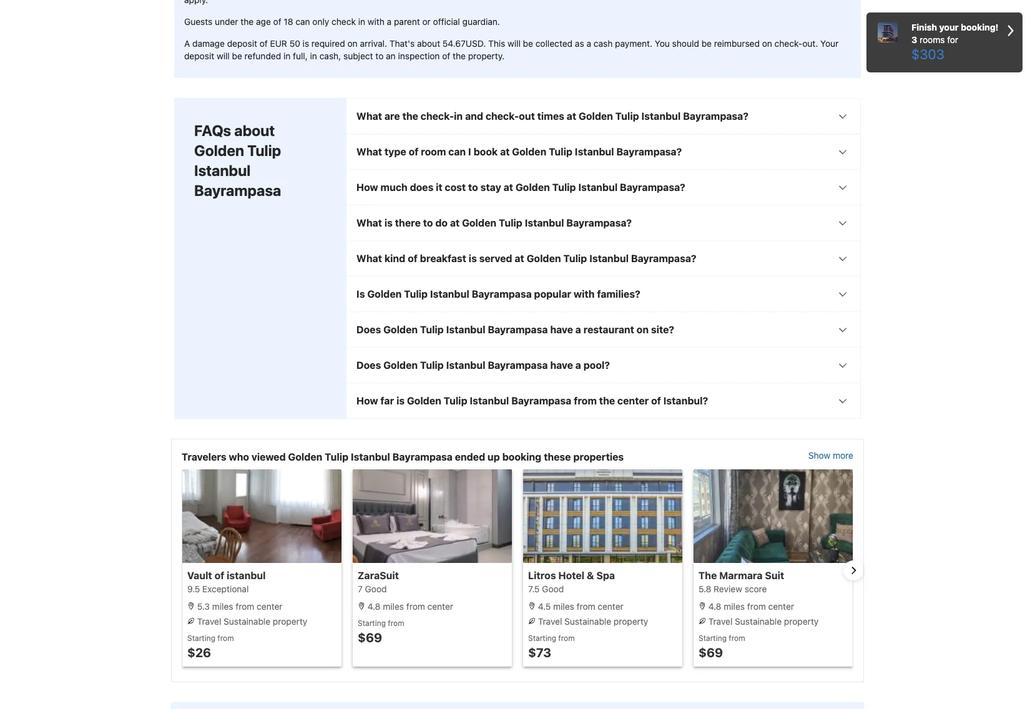 Task type: vqa. For each thing, say whether or not it's contained in the screenshot.


Task type: describe. For each thing, give the bounding box(es) containing it.
check
[[332, 16, 356, 27]]

miles for $69
[[724, 601, 745, 612]]

a inside a damage deposit of eur 50 is required on arrival. that's about 54.67usd. this will be collected as a cash payment. you should be reimbursed on check-out. your deposit will be refunded in full, in cash, subject to an inspection of the property.
[[586, 38, 591, 49]]

about inside a damage deposit of eur 50 is required on arrival. that's about 54.67usd. this will be collected as a cash payment. you should be reimbursed on check-out. your deposit will be refunded in full, in cash, subject to an inspection of the property.
[[417, 38, 440, 49]]

does golden tulip istanbul bayrampasa have a pool?
[[356, 359, 610, 371]]

miles for $73
[[553, 601, 574, 612]]

required
[[311, 38, 345, 49]]

7 good
[[358, 584, 387, 594]]

i
[[468, 146, 471, 157]]

what are the check-in and check-out times at golden tulip istanbul bayrampasa? button
[[346, 98, 860, 133]]

0 vertical spatial deposit
[[227, 38, 257, 49]]

4.8 miles from center for marmara
[[706, 601, 794, 612]]

the inside dropdown button
[[599, 395, 615, 406]]

of down 54.67usd.
[[442, 51, 450, 61]]

in right full,
[[310, 51, 317, 61]]

as
[[575, 38, 584, 49]]

1 horizontal spatial to
[[423, 217, 433, 228]]

travel for $73
[[538, 616, 562, 627]]

have for restaurant
[[550, 324, 573, 335]]

2 horizontal spatial be
[[701, 38, 712, 49]]

2 horizontal spatial to
[[468, 182, 478, 193]]

guests
[[184, 16, 212, 27]]

what for what is there to do at golden tulip istanbul bayrampasa?
[[356, 217, 382, 228]]

pool?
[[583, 359, 610, 371]]

0 vertical spatial $69
[[358, 630, 382, 645]]

starting from $73
[[528, 633, 575, 660]]

what kind of breakfast is served at golden tulip istanbul bayrampasa? button
[[346, 241, 860, 276]]

rooms
[[920, 34, 945, 45]]

zarasuit 7 good
[[358, 570, 399, 594]]

reimbursed
[[714, 38, 760, 49]]

1 vertical spatial $69
[[699, 645, 723, 660]]

1 vertical spatial will
[[217, 51, 230, 61]]

much
[[380, 182, 407, 193]]

booking!
[[961, 22, 999, 32]]

your
[[939, 22, 959, 32]]

vault of istanbul 9.5 exceptional
[[187, 570, 266, 594]]

9.5 exceptional
[[187, 584, 249, 594]]

are
[[384, 110, 400, 122]]

these
[[544, 451, 571, 462]]

hotel
[[558, 570, 584, 581]]

a inside dropdown button
[[575, 359, 581, 371]]

at right book
[[500, 146, 510, 157]]

property.
[[468, 51, 504, 61]]

the left age
[[241, 16, 254, 27]]

show more
[[808, 450, 853, 461]]

how much does it cost to stay at golden tulip istanbul bayrampasa?
[[356, 182, 685, 193]]

istanbul inside "dropdown button"
[[446, 324, 485, 335]]

litros hotel & spa 7.5 good
[[528, 570, 615, 594]]

restaurant
[[583, 324, 634, 335]]

travelers
[[182, 451, 226, 462]]

center for $69
[[768, 601, 794, 612]]

istanbul
[[227, 570, 266, 581]]

collected
[[535, 38, 573, 49]]

$303
[[911, 46, 944, 62]]

about inside 'faqs about golden tulip istanbul bayrampasa'
[[234, 122, 275, 139]]

damage
[[192, 38, 225, 49]]

on for arrival.
[[347, 38, 357, 49]]

this
[[488, 38, 505, 49]]

official
[[433, 16, 460, 27]]

4.5 miles from center
[[536, 601, 624, 612]]

&
[[587, 570, 594, 581]]

breakfast
[[420, 253, 466, 264]]

property for $69
[[784, 616, 819, 627]]

bayrampasa inside "dropdown button"
[[488, 324, 548, 335]]

how far is golden tulip istanbul bayrampasa from the center of istanbul? button
[[346, 383, 860, 418]]

finish your booking! 3 rooms for $303
[[911, 22, 999, 62]]

age
[[256, 16, 271, 27]]

golden inside 'faqs about golden tulip istanbul bayrampasa'
[[194, 142, 244, 159]]

families?
[[597, 288, 640, 299]]

have for pool?
[[550, 359, 573, 371]]

54.67usd.
[[443, 38, 486, 49]]

far
[[380, 395, 394, 406]]

does golden tulip istanbul bayrampasa have a pool? button
[[346, 348, 860, 383]]

starting for the marmara suit
[[699, 633, 727, 643]]

or
[[422, 16, 431, 27]]

the inside a damage deposit of eur 50 is required on arrival. that's about 54.67usd. this will be collected as a cash payment. you should be reimbursed on check-out. your deposit will be refunded in full, in cash, subject to an inspection of the property.
[[453, 51, 466, 61]]

a
[[184, 38, 190, 49]]

4.8 for 7 good
[[368, 601, 380, 612]]

arrival.
[[360, 38, 387, 49]]

center for $73
[[598, 601, 624, 612]]

2 miles from the left
[[383, 601, 404, 612]]

zarasuit
[[358, 570, 399, 581]]

4.5
[[538, 601, 551, 612]]

sustainable for $26
[[224, 616, 270, 627]]

travel for $69
[[708, 616, 732, 627]]

and
[[465, 110, 483, 122]]

7.5 good
[[528, 584, 564, 594]]

faqs
[[194, 122, 231, 139]]

full,
[[293, 51, 308, 61]]

rightchevron image
[[1008, 21, 1014, 40]]

the marmara suit 5.8 review score
[[699, 570, 784, 594]]

booking
[[502, 451, 541, 462]]

a left parent
[[387, 16, 392, 27]]

eur
[[270, 38, 287, 49]]

at inside dropdown button
[[567, 110, 576, 122]]

tulip inside dropdown button
[[615, 110, 639, 122]]

a inside "dropdown button"
[[575, 324, 581, 335]]

is golden tulip istanbul bayrampasa popular with families?
[[356, 288, 640, 299]]

how much does it cost to stay at golden tulip istanbul bayrampasa? button
[[346, 170, 860, 205]]

finish
[[911, 22, 937, 32]]

what for what kind of breakfast is served at golden tulip istanbul bayrampasa?
[[356, 253, 382, 264]]

0 horizontal spatial check-
[[421, 110, 454, 122]]

from inside how far is golden tulip istanbul bayrampasa from the center of istanbul? dropdown button
[[574, 395, 597, 406]]

does golden tulip istanbul bayrampasa have a restaurant on site?
[[356, 324, 674, 335]]

for
[[947, 34, 958, 45]]

of inside vault of istanbul 9.5 exceptional
[[215, 570, 224, 581]]

how for how much does it cost to stay at golden tulip istanbul bayrampasa?
[[356, 182, 378, 193]]

your
[[820, 38, 839, 49]]

type
[[384, 146, 406, 157]]

travelers who viewed golden tulip istanbul bayrampasa ended up booking these properties
[[182, 451, 624, 462]]

sustainable for $69
[[735, 616, 782, 627]]

property for $26
[[273, 616, 307, 627]]

in left full,
[[283, 51, 290, 61]]

accordion control element
[[346, 98, 861, 419]]

does
[[410, 182, 433, 193]]

vault
[[187, 570, 212, 581]]

that's
[[389, 38, 415, 49]]



Task type: locate. For each thing, give the bounding box(es) containing it.
1 horizontal spatial deposit
[[227, 38, 257, 49]]

inspection
[[398, 51, 440, 61]]

istanbul
[[641, 110, 681, 122], [575, 146, 614, 157], [194, 162, 251, 179], [578, 182, 618, 193], [525, 217, 564, 228], [589, 253, 629, 264], [430, 288, 469, 299], [446, 324, 485, 335], [446, 359, 485, 371], [470, 395, 509, 406], [351, 451, 390, 462]]

stay
[[480, 182, 501, 193]]

who
[[229, 451, 249, 462]]

guardian.
[[462, 16, 500, 27]]

starting inside starting from $73
[[528, 633, 556, 643]]

deposit down "damage"
[[184, 51, 214, 61]]

how left far
[[356, 395, 378, 406]]

2 travel from the left
[[538, 616, 562, 627]]

what left type
[[356, 146, 382, 157]]

what left the kind
[[356, 253, 382, 264]]

a right as
[[586, 38, 591, 49]]

do
[[435, 217, 448, 228]]

property for $73
[[614, 616, 648, 627]]

what for what type of room can i book at golden tulip istanbul bayrampasa?
[[356, 146, 382, 157]]

to
[[375, 51, 383, 61], [468, 182, 478, 193], [423, 217, 433, 228]]

miles right 4.5
[[553, 601, 574, 612]]

is right the 50
[[303, 38, 309, 49]]

marmara
[[719, 570, 763, 581]]

1 travel sustainable property from the left
[[195, 616, 307, 627]]

of
[[273, 16, 281, 27], [260, 38, 268, 49], [442, 51, 450, 61], [409, 146, 418, 157], [408, 253, 418, 264], [651, 395, 661, 406], [215, 570, 224, 581]]

4.8 miles from center
[[365, 601, 453, 612], [706, 601, 794, 612]]

at right times
[[567, 110, 576, 122]]

out
[[519, 110, 535, 122]]

faqs about golden tulip istanbul bayrampasa
[[194, 122, 281, 199]]

2 sustainable from the left
[[564, 616, 611, 627]]

is left served
[[469, 253, 477, 264]]

to left an
[[375, 51, 383, 61]]

with inside dropdown button
[[574, 288, 595, 299]]

1 property from the left
[[273, 616, 307, 627]]

of right the kind
[[408, 253, 418, 264]]

bayrampasa
[[194, 182, 281, 199], [472, 288, 532, 299], [488, 324, 548, 335], [488, 359, 548, 371], [511, 395, 571, 406], [392, 451, 452, 462]]

2 vertical spatial to
[[423, 217, 433, 228]]

does up far
[[356, 359, 381, 371]]

starting up the $26
[[187, 633, 215, 643]]

center for $26
[[257, 601, 283, 612]]

4.8 miles from center down zarasuit 7 good
[[365, 601, 453, 612]]

spa
[[596, 570, 615, 581]]

of up 9.5 exceptional
[[215, 570, 224, 581]]

does down is
[[356, 324, 381, 335]]

does inside dropdown button
[[356, 359, 381, 371]]

0 horizontal spatial travel
[[197, 616, 221, 627]]

the down 54.67usd.
[[453, 51, 466, 61]]

at right stay at the top left of page
[[504, 182, 513, 193]]

of inside how far is golden tulip istanbul bayrampasa from the center of istanbul? dropdown button
[[651, 395, 661, 406]]

to left do
[[423, 217, 433, 228]]

2 horizontal spatial on
[[762, 38, 772, 49]]

check-
[[774, 38, 802, 49], [421, 110, 454, 122], [486, 110, 519, 122]]

it
[[436, 182, 442, 193]]

2 4.8 miles from center from the left
[[706, 601, 794, 612]]

of left 18 on the top left of the page
[[273, 16, 281, 27]]

1 horizontal spatial with
[[574, 288, 595, 299]]

the right are
[[402, 110, 418, 122]]

is right far
[[396, 395, 405, 406]]

at right do
[[450, 217, 460, 228]]

4 miles from the left
[[724, 601, 745, 612]]

how for how far is golden tulip istanbul bayrampasa from the center of istanbul?
[[356, 395, 378, 406]]

tulip inside 'faqs about golden tulip istanbul bayrampasa'
[[247, 142, 281, 159]]

starting from $69 down '5.8 review'
[[699, 633, 745, 660]]

the
[[699, 570, 717, 581]]

how far is golden tulip istanbul bayrampasa from the center of istanbul?
[[356, 395, 708, 406]]

check- inside a damage deposit of eur 50 is required on arrival. that's about 54.67usd. this will be collected as a cash payment. you should be reimbursed on check-out. your deposit will be refunded in full, in cash, subject to an inspection of the property.
[[774, 38, 802, 49]]

travel sustainable property for $69
[[706, 616, 819, 627]]

3 what from the top
[[356, 217, 382, 228]]

payment.
[[615, 38, 652, 49]]

1 vertical spatial how
[[356, 395, 378, 406]]

about up inspection
[[417, 38, 440, 49]]

1 vertical spatial with
[[574, 288, 595, 299]]

starting down '5.8 review'
[[699, 633, 727, 643]]

1 how from the top
[[356, 182, 378, 193]]

a left "pool?"
[[575, 359, 581, 371]]

1 4.8 from the left
[[368, 601, 380, 612]]

travel for $26
[[197, 616, 221, 627]]

should
[[672, 38, 699, 49]]

what type of room can i book at golden tulip istanbul bayrampasa? button
[[346, 134, 860, 169]]

book
[[474, 146, 498, 157]]

popular
[[534, 288, 571, 299]]

$69
[[358, 630, 382, 645], [699, 645, 723, 660]]

sustainable down score
[[735, 616, 782, 627]]

be left collected
[[523, 38, 533, 49]]

4.8
[[368, 601, 380, 612], [708, 601, 721, 612]]

travel sustainable property for $26
[[195, 616, 307, 627]]

miles for $26
[[212, 601, 233, 612]]

under
[[215, 16, 238, 27]]

what kind of breakfast is served at golden tulip istanbul bayrampasa?
[[356, 253, 696, 264]]

1 horizontal spatial sustainable
[[564, 616, 611, 627]]

travel sustainable property for $73
[[536, 616, 648, 627]]

is left there
[[384, 217, 393, 228]]

in left and at the left top of the page
[[454, 110, 463, 122]]

will right the this
[[508, 38, 521, 49]]

from inside starting from $73
[[558, 633, 575, 643]]

$26
[[187, 645, 211, 660]]

0 vertical spatial to
[[375, 51, 383, 61]]

0 horizontal spatial to
[[375, 51, 383, 61]]

1 miles from the left
[[212, 601, 233, 612]]

tulip inside "dropdown button"
[[420, 324, 444, 335]]

what type of room can i book at golden tulip istanbul bayrampasa?
[[356, 146, 682, 157]]

does for does golden tulip istanbul bayrampasa have a restaurant on site?
[[356, 324, 381, 335]]

the
[[241, 16, 254, 27], [453, 51, 466, 61], [402, 110, 418, 122], [599, 395, 615, 406]]

of inside what kind of breakfast is served at golden tulip istanbul bayrampasa? dropdown button
[[408, 253, 418, 264]]

1 horizontal spatial starting from $69
[[699, 633, 745, 660]]

0 horizontal spatial will
[[217, 51, 230, 61]]

0 vertical spatial does
[[356, 324, 381, 335]]

starting from $26
[[187, 633, 234, 660]]

2 property from the left
[[614, 616, 648, 627]]

travel sustainable property down score
[[706, 616, 819, 627]]

4.8 for marmara
[[708, 601, 721, 612]]

1 vertical spatial does
[[356, 359, 381, 371]]

1 horizontal spatial be
[[523, 38, 533, 49]]

what left are
[[356, 110, 382, 122]]

in inside dropdown button
[[454, 110, 463, 122]]

0 horizontal spatial on
[[347, 38, 357, 49]]

1 vertical spatial can
[[448, 146, 466, 157]]

property down spa
[[614, 616, 648, 627]]

2 what from the top
[[356, 146, 382, 157]]

be left refunded at the left top
[[232, 51, 242, 61]]

starting
[[358, 618, 386, 628], [187, 633, 215, 643], [528, 633, 556, 643], [699, 633, 727, 643]]

travel down '5.8 review'
[[708, 616, 732, 627]]

miles
[[212, 601, 233, 612], [383, 601, 404, 612], [553, 601, 574, 612], [724, 601, 745, 612]]

0 horizontal spatial 4.8 miles from center
[[365, 601, 453, 612]]

1 what from the top
[[356, 110, 382, 122]]

golden inside "dropdown button"
[[383, 324, 418, 335]]

2 travel sustainable property from the left
[[536, 616, 648, 627]]

only
[[312, 16, 329, 27]]

have inside dropdown button
[[550, 359, 573, 371]]

from
[[574, 395, 597, 406], [236, 601, 254, 612], [406, 601, 425, 612], [577, 601, 595, 612], [747, 601, 766, 612], [388, 618, 404, 628], [217, 633, 234, 643], [558, 633, 575, 643], [729, 633, 745, 643]]

from inside starting from $26
[[217, 633, 234, 643]]

check- right and at the left top of the page
[[486, 110, 519, 122]]

0 vertical spatial about
[[417, 38, 440, 49]]

deposit up refunded at the left top
[[227, 38, 257, 49]]

there
[[395, 217, 421, 228]]

3 sustainable from the left
[[735, 616, 782, 627]]

istanbul inside 'faqs about golden tulip istanbul bayrampasa'
[[194, 162, 251, 179]]

istanbul?
[[663, 395, 708, 406]]

can inside dropdown button
[[448, 146, 466, 157]]

1 horizontal spatial on
[[637, 324, 649, 335]]

0 horizontal spatial starting from $69
[[358, 618, 404, 645]]

can left "i"
[[448, 146, 466, 157]]

on for site?
[[637, 324, 649, 335]]

1 horizontal spatial property
[[614, 616, 648, 627]]

what for what are the check-in and check-out times at golden tulip istanbul bayrampasa?
[[356, 110, 382, 122]]

region
[[172, 469, 863, 672]]

does for does golden tulip istanbul bayrampasa have a pool?
[[356, 359, 381, 371]]

on right reimbursed
[[762, 38, 772, 49]]

of inside what type of room can i book at golden tulip istanbul bayrampasa? dropdown button
[[409, 146, 418, 157]]

miles down '5.8 review'
[[724, 601, 745, 612]]

bayrampasa? inside dropdown button
[[683, 110, 748, 122]]

can right 18 on the top left of the page
[[295, 16, 310, 27]]

1 horizontal spatial will
[[508, 38, 521, 49]]

of up refunded at the left top
[[260, 38, 268, 49]]

center inside dropdown button
[[617, 395, 649, 406]]

1 horizontal spatial 4.8
[[708, 601, 721, 612]]

on left site?
[[637, 324, 649, 335]]

property down 5.3 miles from center
[[273, 616, 307, 627]]

travel down 4.5
[[538, 616, 562, 627]]

can
[[295, 16, 310, 27], [448, 146, 466, 157]]

3 travel sustainable property from the left
[[706, 616, 819, 627]]

on up subject
[[347, 38, 357, 49]]

region containing $69
[[172, 469, 863, 672]]

0 horizontal spatial sustainable
[[224, 616, 270, 627]]

1 horizontal spatial 4.8 miles from center
[[706, 601, 794, 612]]

1 does from the top
[[356, 324, 381, 335]]

what is there to do at golden tulip istanbul bayrampasa? button
[[346, 205, 860, 240]]

1 horizontal spatial about
[[417, 38, 440, 49]]

4.8 miles from center for 7 good
[[365, 601, 453, 612]]

what inside what are the check-in and check-out times at golden tulip istanbul bayrampasa? dropdown button
[[356, 110, 382, 122]]

property down suit at the bottom of the page
[[784, 616, 819, 627]]

2 how from the top
[[356, 395, 378, 406]]

golden inside dropdown button
[[579, 110, 613, 122]]

$73
[[528, 645, 551, 660]]

4.8 down '5.8 review'
[[708, 601, 721, 612]]

travel down 5.3
[[197, 616, 221, 627]]

4.8 down 7 good
[[368, 601, 380, 612]]

0 vertical spatial how
[[356, 182, 378, 193]]

3 property from the left
[[784, 616, 819, 627]]

the down does golden tulip istanbul bayrampasa have a pool? dropdown button
[[599, 395, 615, 406]]

0 horizontal spatial travel sustainable property
[[195, 616, 307, 627]]

starting inside starting from $26
[[187, 633, 215, 643]]

5.8 review
[[699, 584, 742, 594]]

cash
[[594, 38, 613, 49]]

travel sustainable property down 4.5 miles from center
[[536, 616, 648, 627]]

2 have from the top
[[550, 359, 573, 371]]

1 travel from the left
[[197, 616, 221, 627]]

have down popular
[[550, 324, 573, 335]]

deposit
[[227, 38, 257, 49], [184, 51, 214, 61]]

have left "pool?"
[[550, 359, 573, 371]]

travel sustainable property down 5.3 miles from center
[[195, 616, 307, 627]]

starting down 7 good
[[358, 618, 386, 628]]

0 horizontal spatial property
[[273, 616, 307, 627]]

be
[[523, 38, 533, 49], [701, 38, 712, 49], [232, 51, 242, 61]]

0 horizontal spatial 4.8
[[368, 601, 380, 612]]

starting for vault of istanbul
[[187, 633, 215, 643]]

2 4.8 from the left
[[708, 601, 721, 612]]

will
[[508, 38, 521, 49], [217, 51, 230, 61]]

0 horizontal spatial with
[[368, 16, 384, 27]]

1 vertical spatial about
[[234, 122, 275, 139]]

the inside dropdown button
[[402, 110, 418, 122]]

to inside a damage deposit of eur 50 is required on arrival. that's about 54.67usd. this will be collected as a cash payment. you should be reimbursed on check-out. your deposit will be refunded in full, in cash, subject to an inspection of the property.
[[375, 51, 383, 61]]

0 vertical spatial have
[[550, 324, 573, 335]]

travel
[[197, 616, 221, 627], [538, 616, 562, 627], [708, 616, 732, 627]]

2 horizontal spatial check-
[[774, 38, 802, 49]]

what inside what type of room can i book at golden tulip istanbul bayrampasa? dropdown button
[[356, 146, 382, 157]]

an
[[386, 51, 396, 61]]

score
[[745, 584, 767, 594]]

is inside a damage deposit of eur 50 is required on arrival. that's about 54.67usd. this will be collected as a cash payment. you should be reimbursed on check-out. your deposit will be refunded in full, in cash, subject to an inspection of the property.
[[303, 38, 309, 49]]

starting from $69
[[358, 618, 404, 645], [699, 633, 745, 660]]

0 vertical spatial will
[[508, 38, 521, 49]]

a
[[387, 16, 392, 27], [586, 38, 591, 49], [575, 324, 581, 335], [575, 359, 581, 371]]

0 horizontal spatial can
[[295, 16, 310, 27]]

istanbul inside dropdown button
[[641, 110, 681, 122]]

1 vertical spatial to
[[468, 182, 478, 193]]

check- left your
[[774, 38, 802, 49]]

you
[[655, 38, 670, 49]]

to left stay at the top left of page
[[468, 182, 478, 193]]

show
[[808, 450, 830, 461]]

guests under the age of 18 can only check in with a parent or official guardian.
[[184, 16, 500, 27]]

does inside "dropdown button"
[[356, 324, 381, 335]]

0 vertical spatial with
[[368, 16, 384, 27]]

18
[[284, 16, 293, 27]]

1 have from the top
[[550, 324, 573, 335]]

what is there to do at golden tulip istanbul bayrampasa?
[[356, 217, 632, 228]]

about right faqs
[[234, 122, 275, 139]]

center
[[617, 395, 649, 406], [257, 601, 283, 612], [427, 601, 453, 612], [598, 601, 624, 612], [768, 601, 794, 612]]

2 does from the top
[[356, 359, 381, 371]]

1 vertical spatial have
[[550, 359, 573, 371]]

have inside "dropdown button"
[[550, 324, 573, 335]]

miles down 9.5 exceptional
[[212, 601, 233, 612]]

1 horizontal spatial travel
[[538, 616, 562, 627]]

what left there
[[356, 217, 382, 228]]

1 horizontal spatial $69
[[699, 645, 723, 660]]

is golden tulip istanbul bayrampasa popular with families? button
[[346, 276, 860, 311]]

0 horizontal spatial be
[[232, 51, 242, 61]]

1 horizontal spatial check-
[[486, 110, 519, 122]]

viewed
[[252, 451, 286, 462]]

with up arrival.
[[368, 16, 384, 27]]

0 horizontal spatial deposit
[[184, 51, 214, 61]]

50
[[289, 38, 300, 49]]

out.
[[802, 38, 818, 49]]

1 horizontal spatial can
[[448, 146, 466, 157]]

2 horizontal spatial property
[[784, 616, 819, 627]]

0 horizontal spatial about
[[234, 122, 275, 139]]

starting up $73 at the right bottom of page
[[528, 633, 556, 643]]

starting from $69 down 7 good
[[358, 618, 404, 645]]

1 4.8 miles from center from the left
[[365, 601, 453, 612]]

what inside what kind of breakfast is served at golden tulip istanbul bayrampasa? dropdown button
[[356, 253, 382, 264]]

3 travel from the left
[[708, 616, 732, 627]]

check- up room
[[421, 110, 454, 122]]

in right check
[[358, 16, 365, 27]]

starting for litros hotel & spa
[[528, 633, 556, 643]]

at right served
[[515, 253, 524, 264]]

be right should
[[701, 38, 712, 49]]

sustainable for $73
[[564, 616, 611, 627]]

5.3
[[197, 601, 210, 612]]

litros
[[528, 570, 556, 581]]

travel sustainable property
[[195, 616, 307, 627], [536, 616, 648, 627], [706, 616, 819, 627]]

1 horizontal spatial travel sustainable property
[[536, 616, 648, 627]]

what inside what is there to do at golden tulip istanbul bayrampasa? dropdown button
[[356, 217, 382, 228]]

with right popular
[[574, 288, 595, 299]]

4.8 miles from center down score
[[706, 601, 794, 612]]

of right type
[[409, 146, 418, 157]]

suit
[[765, 570, 784, 581]]

0 horizontal spatial $69
[[358, 630, 382, 645]]

3 miles from the left
[[553, 601, 574, 612]]

will down "damage"
[[217, 51, 230, 61]]

site?
[[651, 324, 674, 335]]

a left restaurant
[[575, 324, 581, 335]]

what are the check-in and check-out times at golden tulip istanbul bayrampasa?
[[356, 110, 748, 122]]

is
[[303, 38, 309, 49], [384, 217, 393, 228], [469, 253, 477, 264], [396, 395, 405, 406]]

on inside "dropdown button"
[[637, 324, 649, 335]]

sustainable down 5.3 miles from center
[[224, 616, 270, 627]]

0 vertical spatial can
[[295, 16, 310, 27]]

miles down 7 good
[[383, 601, 404, 612]]

1 vertical spatial deposit
[[184, 51, 214, 61]]

kind
[[384, 253, 405, 264]]

2 horizontal spatial travel sustainable property
[[706, 616, 819, 627]]

golden
[[579, 110, 613, 122], [194, 142, 244, 159], [512, 146, 546, 157], [516, 182, 550, 193], [462, 217, 496, 228], [527, 253, 561, 264], [367, 288, 402, 299], [383, 324, 418, 335], [383, 359, 418, 371], [407, 395, 441, 406], [288, 451, 322, 462]]

of left istanbul? on the right bottom
[[651, 395, 661, 406]]

sustainable down 4.5 miles from center
[[564, 616, 611, 627]]

more
[[833, 450, 853, 461]]

2 horizontal spatial travel
[[708, 616, 732, 627]]

4 what from the top
[[356, 253, 382, 264]]

1 sustainable from the left
[[224, 616, 270, 627]]

2 horizontal spatial sustainable
[[735, 616, 782, 627]]

how left much
[[356, 182, 378, 193]]



